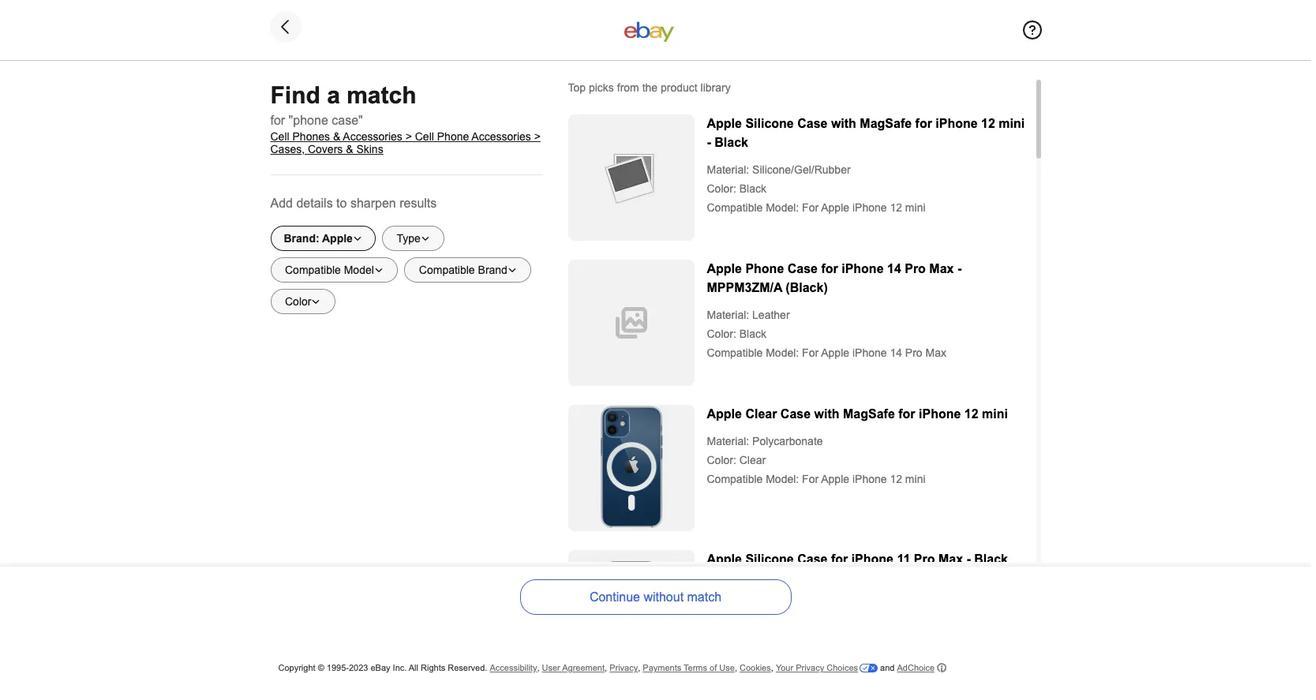 Task type: vqa. For each thing, say whether or not it's contained in the screenshot.
leftmost "match"
yes



Task type: locate. For each thing, give the bounding box(es) containing it.
0 horizontal spatial >
[[406, 130, 412, 143]]

& down case"
[[333, 130, 340, 143]]

silicone inside button
[[745, 553, 794, 566]]

case inside apple phone case for iphone 14 pro max - mppm3zm/a (black)
[[788, 262, 818, 275]]

for
[[270, 114, 285, 127], [915, 117, 932, 130], [821, 262, 838, 275], [899, 407, 915, 421], [831, 553, 848, 566]]

black inside button
[[974, 553, 1008, 566]]

all
[[409, 663, 418, 673]]

case"
[[332, 114, 363, 127]]

0 horizontal spatial match
[[347, 82, 416, 108]]

max for 14
[[929, 262, 954, 275]]

2 vertical spatial model:
[[766, 473, 799, 485]]

cookies
[[740, 663, 771, 673]]

0 vertical spatial for
[[802, 201, 819, 214]]

, left payments
[[638, 663, 640, 673]]

compatible down silicone/gel/rubber
[[707, 201, 763, 214]]

1 vertical spatial with
[[814, 407, 840, 421]]

of
[[710, 663, 717, 673]]

compatible down "polycarbonate"
[[707, 473, 763, 485]]

magsafe
[[860, 117, 912, 130], [843, 407, 895, 421]]

top picks from the product library
[[568, 81, 731, 94]]

2 vertical spatial compatible
[[707, 473, 763, 485]]

1 vertical spatial for
[[802, 347, 819, 359]]

1 vertical spatial silicone
[[745, 553, 794, 566]]

material: silicone/gel/rubber color: black compatible model: for apple iphone 12 mini
[[707, 163, 926, 214]]

silicone for with
[[745, 117, 794, 130]]

find a match for "phone case" cell phones & accessories > cell phone accessories > cases, covers & skins
[[270, 82, 541, 156]]

2 vertical spatial material:
[[707, 435, 749, 448]]

material: leather color: black compatible model: for apple iphone 14 pro max
[[707, 309, 946, 359]]

2 vertical spatial pro
[[914, 553, 935, 566]]

1 vertical spatial max
[[926, 347, 946, 359]]

for inside material: leather color: black compatible model: for apple iphone 14 pro max
[[802, 347, 819, 359]]

1 material: from the top
[[707, 163, 749, 176]]

privacy
[[610, 663, 638, 673], [796, 663, 824, 673]]

1 vertical spatial pro
[[905, 347, 923, 359]]

match up case"
[[347, 82, 416, 108]]

case
[[797, 117, 828, 130], [788, 262, 818, 275], [781, 407, 811, 421], [797, 553, 828, 566]]

11
[[897, 553, 910, 566]]

pro for 11
[[914, 553, 935, 566]]

1 horizontal spatial cell
[[415, 130, 434, 143]]

skins
[[356, 143, 383, 156]]

0 vertical spatial max
[[929, 262, 954, 275]]

1 vertical spatial clear
[[739, 454, 766, 467]]

silicone
[[745, 117, 794, 130], [745, 553, 794, 566]]

-
[[707, 136, 711, 149], [957, 262, 962, 275], [967, 553, 971, 566]]

- inside apple silicone case for iphone 11 pro max - black button
[[967, 553, 971, 566]]

>
[[406, 130, 412, 143], [534, 130, 541, 143]]

for inside apple phone case for iphone 14 pro max - mppm3zm/a (black)
[[821, 262, 838, 275]]

privacy left payments
[[610, 663, 638, 673]]

0 horizontal spatial phone
[[437, 130, 469, 143]]

12 inside the material: silicone/gel/rubber color: black compatible model: for apple iphone 12 mini
[[890, 201, 902, 214]]

- for apple silicone case for iphone 11 pro max - black
[[967, 553, 971, 566]]

for inside apple silicone case with magsafe for iphone 12 mini - black
[[915, 117, 932, 130]]

material: inside the material: silicone/gel/rubber color: black compatible model: for apple iphone 12 mini
[[707, 163, 749, 176]]

iphone inside material: polycarbonate color: clear compatible model: for apple iphone 12 mini
[[852, 473, 887, 485]]

2 material: from the top
[[707, 309, 749, 321]]

12 inside material: polycarbonate color: clear compatible model: for apple iphone 12 mini
[[890, 473, 902, 485]]

compatible inside the material: silicone/gel/rubber color: black compatible model: for apple iphone 12 mini
[[707, 201, 763, 214]]

model: inside material: polycarbonate color: clear compatible model: for apple iphone 12 mini
[[766, 473, 799, 485]]

0 vertical spatial pro
[[905, 262, 926, 275]]

mini
[[999, 117, 1025, 130], [905, 201, 926, 214], [982, 407, 1008, 421], [905, 473, 926, 485]]

pro inside button
[[914, 553, 935, 566]]

2 accessories from the left
[[472, 130, 531, 143]]

1 vertical spatial magsafe
[[843, 407, 895, 421]]

1 compatible from the top
[[707, 201, 763, 214]]

color: inside material: leather color: black compatible model: for apple iphone 14 pro max
[[707, 328, 736, 340]]

0 vertical spatial material:
[[707, 163, 749, 176]]

color: inside material: polycarbonate color: clear compatible model: for apple iphone 12 mini
[[707, 454, 736, 467]]

apple inside material: leather color: black compatible model: for apple iphone 14 pro max
[[821, 347, 849, 359]]

details
[[296, 197, 333, 210]]

, left the privacy link
[[605, 663, 607, 673]]

2 vertical spatial color:
[[707, 454, 736, 467]]

case inside button
[[797, 553, 828, 566]]

with for clear
[[814, 407, 840, 421]]

pro
[[905, 262, 926, 275], [905, 347, 923, 359], [914, 553, 935, 566]]

12
[[981, 117, 995, 130], [890, 201, 902, 214], [964, 407, 979, 421], [890, 473, 902, 485]]

color:
[[707, 182, 736, 195], [707, 328, 736, 340], [707, 454, 736, 467]]

magsafe inside apple silicone case with magsafe for iphone 12 mini - black
[[860, 117, 912, 130]]

2 color: from the top
[[707, 328, 736, 340]]

model:
[[766, 201, 799, 214], [766, 347, 799, 359], [766, 473, 799, 485]]

, left cookies link
[[735, 663, 737, 673]]

compatible inside material: leather color: black compatible model: for apple iphone 14 pro max
[[707, 347, 763, 359]]

0 vertical spatial magsafe
[[860, 117, 912, 130]]

apple
[[707, 117, 742, 130], [821, 201, 849, 214], [707, 262, 742, 275], [821, 347, 849, 359], [707, 407, 742, 421], [821, 473, 849, 485], [707, 553, 742, 566]]

for for silicone
[[831, 553, 848, 566]]

silicone inside apple silicone case with magsafe for iphone 12 mini - black
[[745, 117, 794, 130]]

and
[[880, 663, 895, 673]]

model: down "polycarbonate"
[[766, 473, 799, 485]]

phone inside apple phone case for iphone 14 pro max - mppm3zm/a (black)
[[745, 262, 784, 275]]

0 vertical spatial match
[[347, 82, 416, 108]]

color: inside the material: silicone/gel/rubber color: black compatible model: for apple iphone 12 mini
[[707, 182, 736, 195]]

1 model: from the top
[[766, 201, 799, 214]]

for down "polycarbonate"
[[802, 473, 819, 485]]

model: inside material: leather color: black compatible model: for apple iphone 14 pro max
[[766, 347, 799, 359]]

2 model: from the top
[[766, 347, 799, 359]]

cell
[[270, 130, 289, 143], [415, 130, 434, 143]]

terms
[[684, 663, 707, 673]]

1 vertical spatial compatible
[[707, 347, 763, 359]]

cell phones & accessories > cell phone accessories > cases, covers & skins button
[[270, 130, 543, 156]]

case inside apple silicone case with magsafe for iphone 12 mini - black
[[797, 117, 828, 130]]

for inside the material: silicone/gel/rubber color: black compatible model: for apple iphone 12 mini
[[802, 201, 819, 214]]

apple inside material: polycarbonate color: clear compatible model: for apple iphone 12 mini
[[821, 473, 849, 485]]

product
[[661, 81, 698, 94]]

add
[[270, 197, 293, 210]]

match
[[347, 82, 416, 108], [687, 590, 722, 603]]

0 vertical spatial model:
[[766, 201, 799, 214]]

for down silicone/gel/rubber
[[802, 201, 819, 214]]

material: for mppm3zm/a
[[707, 309, 749, 321]]

2 vertical spatial -
[[967, 553, 971, 566]]

1 vertical spatial material:
[[707, 309, 749, 321]]

0 horizontal spatial -
[[707, 136, 711, 149]]

payments
[[643, 663, 681, 673]]

2 horizontal spatial -
[[967, 553, 971, 566]]

with up material: polycarbonate color: clear compatible model: for apple iphone 12 mini
[[814, 407, 840, 421]]

the
[[642, 81, 658, 94]]

compatible
[[707, 201, 763, 214], [707, 347, 763, 359], [707, 473, 763, 485]]

1 vertical spatial -
[[957, 262, 962, 275]]

1 for from the top
[[802, 201, 819, 214]]

1 horizontal spatial -
[[957, 262, 962, 275]]

0 vertical spatial -
[[707, 136, 711, 149]]

0 horizontal spatial cell
[[270, 130, 289, 143]]

top
[[568, 81, 586, 94]]

0 vertical spatial phone
[[437, 130, 469, 143]]

1 vertical spatial match
[[687, 590, 722, 603]]

ebay
[[371, 663, 390, 673]]

1 cell from the left
[[270, 130, 289, 143]]

material: inside material: polycarbonate color: clear compatible model: for apple iphone 12 mini
[[707, 435, 749, 448]]

max inside apple phone case for iphone 14 pro max - mppm3zm/a (black)
[[929, 262, 954, 275]]

mini inside apple silicone case with magsafe for iphone 12 mini - black
[[999, 117, 1025, 130]]

clear down "polycarbonate"
[[739, 454, 766, 467]]

inc.
[[393, 663, 407, 673]]

compatible down leather at right top
[[707, 347, 763, 359]]

cookies link
[[740, 663, 771, 673]]

1 vertical spatial color:
[[707, 328, 736, 340]]

2 for from the top
[[802, 347, 819, 359]]

agreement
[[562, 663, 605, 673]]

results
[[400, 197, 437, 210]]

2 silicone from the top
[[745, 553, 794, 566]]

apple silicone case for iphone 11 pro max - black
[[707, 553, 1008, 566]]

adchoice
[[897, 663, 935, 673]]

adchoice link
[[897, 662, 947, 673]]

2 compatible from the top
[[707, 347, 763, 359]]

1 color: from the top
[[707, 182, 736, 195]]

with for silicone
[[831, 117, 856, 130]]

, left the your
[[771, 663, 773, 673]]

black inside material: leather color: black compatible model: for apple iphone 14 pro max
[[739, 328, 766, 340]]

cell left phones
[[270, 130, 289, 143]]

3 , from the left
[[638, 663, 640, 673]]

sharpen
[[350, 197, 396, 210]]

for down (black)
[[802, 347, 819, 359]]

model: down leather at right top
[[766, 347, 799, 359]]

1 horizontal spatial privacy
[[796, 663, 824, 673]]

1 horizontal spatial &
[[346, 143, 353, 156]]

1 horizontal spatial >
[[534, 130, 541, 143]]

(black)
[[786, 281, 828, 294]]

phone
[[437, 130, 469, 143], [745, 262, 784, 275]]

1 horizontal spatial match
[[687, 590, 722, 603]]

match for without
[[687, 590, 722, 603]]

iphone inside the material: silicone/gel/rubber color: black compatible model: for apple iphone 12 mini
[[852, 201, 887, 214]]

&
[[333, 130, 340, 143], [346, 143, 353, 156]]

0 vertical spatial silicone
[[745, 117, 794, 130]]

0 horizontal spatial accessories
[[343, 130, 402, 143]]

black
[[715, 136, 748, 149], [739, 182, 766, 195], [739, 328, 766, 340], [974, 553, 1008, 566]]

2 vertical spatial max
[[939, 553, 963, 566]]

, left user
[[537, 663, 540, 673]]

add details to sharpen results
[[270, 197, 437, 210]]

model: for black
[[766, 201, 799, 214]]

for inside button
[[831, 553, 848, 566]]

3 compatible from the top
[[707, 473, 763, 485]]

material: left silicone/gel/rubber
[[707, 163, 749, 176]]

3 for from the top
[[802, 473, 819, 485]]

1 vertical spatial phone
[[745, 262, 784, 275]]

silicone/gel/rubber
[[752, 163, 851, 176]]

pro inside apple phone case for iphone 14 pro max - mppm3zm/a (black)
[[905, 262, 926, 275]]

match inside the "find a match for "phone case" cell phones & accessories > cell phone accessories > cases, covers & skins"
[[347, 82, 416, 108]]

use
[[719, 663, 735, 673]]

match inside button
[[687, 590, 722, 603]]

clear
[[745, 407, 777, 421], [739, 454, 766, 467]]

1 vertical spatial 14
[[890, 347, 902, 359]]

match right 'without'
[[687, 590, 722, 603]]

,
[[537, 663, 540, 673], [605, 663, 607, 673], [638, 663, 640, 673], [735, 663, 737, 673], [771, 663, 773, 673]]

model: inside the material: silicone/gel/rubber color: black compatible model: for apple iphone 12 mini
[[766, 201, 799, 214]]

privacy link
[[610, 663, 638, 673]]

0 vertical spatial compatible
[[707, 201, 763, 214]]

with
[[831, 117, 856, 130], [814, 407, 840, 421]]

continue without match button
[[520, 579, 791, 615]]

compatible for mppm3zm/a
[[707, 347, 763, 359]]

1 silicone from the top
[[745, 117, 794, 130]]

3 material: from the top
[[707, 435, 749, 448]]

reserved.
[[448, 663, 487, 673]]

for inside material: polycarbonate color: clear compatible model: for apple iphone 12 mini
[[802, 473, 819, 485]]

0 vertical spatial color:
[[707, 182, 736, 195]]

2 vertical spatial for
[[802, 473, 819, 485]]

clear up "polycarbonate"
[[745, 407, 777, 421]]

color: for -
[[707, 182, 736, 195]]

4 , from the left
[[735, 663, 737, 673]]

user agreement link
[[542, 663, 605, 673]]

apple phone case for iphone 14 pro max - mppm3zm/a (black)
[[707, 262, 962, 294]]

for inside the "find a match for "phone case" cell phones & accessories > cell phone accessories > cases, covers & skins"
[[270, 114, 285, 127]]

cell right skins
[[415, 130, 434, 143]]

accessibility
[[490, 663, 537, 673]]

1 vertical spatial model:
[[766, 347, 799, 359]]

1 horizontal spatial phone
[[745, 262, 784, 275]]

1995-
[[327, 663, 349, 673]]

1 horizontal spatial accessories
[[472, 130, 531, 143]]

material: left "polycarbonate"
[[707, 435, 749, 448]]

max
[[929, 262, 954, 275], [926, 347, 946, 359], [939, 553, 963, 566]]

case for apple phone case for iphone 14 pro max - mppm3zm/a (black)
[[788, 262, 818, 275]]

model: down silicone/gel/rubber
[[766, 201, 799, 214]]

& left skins
[[346, 143, 353, 156]]

14
[[887, 262, 901, 275], [890, 347, 902, 359]]

0 vertical spatial with
[[831, 117, 856, 130]]

apple inside apple phone case for iphone 14 pro max - mppm3zm/a (black)
[[707, 262, 742, 275]]

iphone
[[936, 117, 978, 130], [852, 201, 887, 214], [842, 262, 884, 275], [852, 347, 887, 359], [919, 407, 961, 421], [852, 473, 887, 485], [851, 553, 894, 566]]

0 vertical spatial 14
[[887, 262, 901, 275]]

case for apple clear case with magsafe for iphone 12 mini
[[781, 407, 811, 421]]

iphone inside material: leather color: black compatible model: for apple iphone 14 pro max
[[852, 347, 887, 359]]

material:
[[707, 163, 749, 176], [707, 309, 749, 321], [707, 435, 749, 448]]

material: polycarbonate color: clear compatible model: for apple iphone 12 mini
[[707, 435, 926, 485]]

3 model: from the top
[[766, 473, 799, 485]]

privacy right the your
[[796, 663, 824, 673]]

accessories
[[343, 130, 402, 143], [472, 130, 531, 143]]

material: inside material: leather color: black compatible model: for apple iphone 14 pro max
[[707, 309, 749, 321]]

for
[[802, 201, 819, 214], [802, 347, 819, 359], [802, 473, 819, 485]]

max inside button
[[939, 553, 963, 566]]

for for black
[[802, 201, 819, 214]]

with up silicone/gel/rubber
[[831, 117, 856, 130]]

3 color: from the top
[[707, 454, 736, 467]]

material: down mppm3zm/a at right
[[707, 309, 749, 321]]

comment about your experience on this page. image
[[1023, 21, 1042, 39]]

with inside apple silicone case with magsafe for iphone 12 mini - black
[[831, 117, 856, 130]]

for for phone
[[821, 262, 838, 275]]

0 horizontal spatial privacy
[[610, 663, 638, 673]]

- inside apple phone case for iphone 14 pro max - mppm3zm/a (black)
[[957, 262, 962, 275]]



Task type: describe. For each thing, give the bounding box(es) containing it.
1 privacy from the left
[[610, 663, 638, 673]]

apple silicone case for iphone 11 pro max - black button
[[568, 550, 1028, 674]]

from
[[617, 81, 639, 94]]

clear inside material: polycarbonate color: clear compatible model: for apple iphone 12 mini
[[739, 454, 766, 467]]

choices
[[827, 663, 858, 673]]

case for apple silicone case for iphone 11 pro max - black
[[797, 553, 828, 566]]

mini inside material: polycarbonate color: clear compatible model: for apple iphone 12 mini
[[905, 473, 926, 485]]

1 accessories from the left
[[343, 130, 402, 143]]

model: for (black)
[[766, 347, 799, 359]]

rights
[[421, 663, 445, 673]]

material: for -
[[707, 163, 749, 176]]

mini inside the material: silicone/gel/rubber color: black compatible model: for apple iphone 12 mini
[[905, 201, 926, 214]]

magsafe for clear
[[843, 407, 895, 421]]

phones
[[292, 130, 330, 143]]

0 vertical spatial clear
[[745, 407, 777, 421]]

2023
[[349, 663, 368, 673]]

cases,
[[270, 143, 305, 156]]

without
[[644, 590, 684, 603]]

find
[[270, 82, 320, 108]]

your privacy choices link
[[776, 663, 878, 673]]

covers
[[308, 143, 343, 156]]

black inside the material: silicone/gel/rubber color: black compatible model: for apple iphone 12 mini
[[739, 182, 766, 195]]

magsafe for silicone
[[860, 117, 912, 130]]

pro inside material: leather color: black compatible model: for apple iphone 14 pro max
[[905, 347, 923, 359]]

continue
[[590, 590, 640, 603]]

continue without match
[[590, 590, 722, 603]]

a
[[327, 82, 340, 108]]

to
[[336, 197, 347, 210]]

5 , from the left
[[771, 663, 773, 673]]

polycarbonate
[[752, 435, 823, 448]]

black inside apple silicone case with magsafe for iphone 12 mini - black
[[715, 136, 748, 149]]

match for a
[[347, 82, 416, 108]]

pro for 14
[[905, 262, 926, 275]]

mppm3zm/a
[[707, 281, 782, 294]]

iphone inside apple silicone case for iphone 11 pro max - black button
[[851, 553, 894, 566]]

apple inside apple silicone case with magsafe for iphone 12 mini - black
[[707, 117, 742, 130]]

for for (black)
[[802, 347, 819, 359]]

14 inside apple phone case for iphone 14 pro max - mppm3zm/a (black)
[[887, 262, 901, 275]]

2 cell from the left
[[415, 130, 434, 143]]

apple inside button
[[707, 553, 742, 566]]

2 privacy from the left
[[796, 663, 824, 673]]

and adchoice
[[878, 663, 935, 673]]

12 inside apple silicone case with magsafe for iphone 12 mini - black
[[981, 117, 995, 130]]

library
[[701, 81, 731, 94]]

user
[[542, 663, 560, 673]]

apple inside the material: silicone/gel/rubber color: black compatible model: for apple iphone 12 mini
[[821, 201, 849, 214]]

color: for mppm3zm/a
[[707, 328, 736, 340]]

©
[[318, 663, 324, 673]]

0 horizontal spatial &
[[333, 130, 340, 143]]

- for apple phone case for iphone 14 pro max - mppm3zm/a (black)
[[957, 262, 962, 275]]

apple silicone case with magsafe for iphone 12 mini - black
[[707, 117, 1025, 149]]

14 inside material: leather color: black compatible model: for apple iphone 14 pro max
[[890, 347, 902, 359]]

iphone inside apple silicone case with magsafe for iphone 12 mini - black
[[936, 117, 978, 130]]

compatible inside material: polycarbonate color: clear compatible model: for apple iphone 12 mini
[[707, 473, 763, 485]]

- inside apple silicone case with magsafe for iphone 12 mini - black
[[707, 136, 711, 149]]

"phone
[[289, 114, 328, 127]]

for for a
[[270, 114, 285, 127]]

max for 11
[[939, 553, 963, 566]]

copyright
[[278, 663, 315, 673]]

picks
[[589, 81, 614, 94]]

1 , from the left
[[537, 663, 540, 673]]

copyright © 1995-2023 ebay inc. all rights reserved. accessibility , user agreement , privacy , payments terms of use , cookies , your privacy choices
[[278, 663, 858, 673]]

max inside material: leather color: black compatible model: for apple iphone 14 pro max
[[926, 347, 946, 359]]

compatible for -
[[707, 201, 763, 214]]

your
[[776, 663, 793, 673]]

case for apple silicone case with magsafe for iphone 12 mini - black
[[797, 117, 828, 130]]

leather
[[752, 309, 790, 321]]

phone inside the "find a match for "phone case" cell phones & accessories > cell phone accessories > cases, covers & skins"
[[437, 130, 469, 143]]

payments terms of use link
[[643, 663, 735, 673]]

2 > from the left
[[534, 130, 541, 143]]

iphone inside apple phone case for iphone 14 pro max - mppm3zm/a (black)
[[842, 262, 884, 275]]

accessibility link
[[490, 663, 537, 673]]

1 > from the left
[[406, 130, 412, 143]]

2 , from the left
[[605, 663, 607, 673]]

silicone for for
[[745, 553, 794, 566]]

apple clear case with magsafe for iphone 12 mini
[[707, 407, 1008, 421]]



